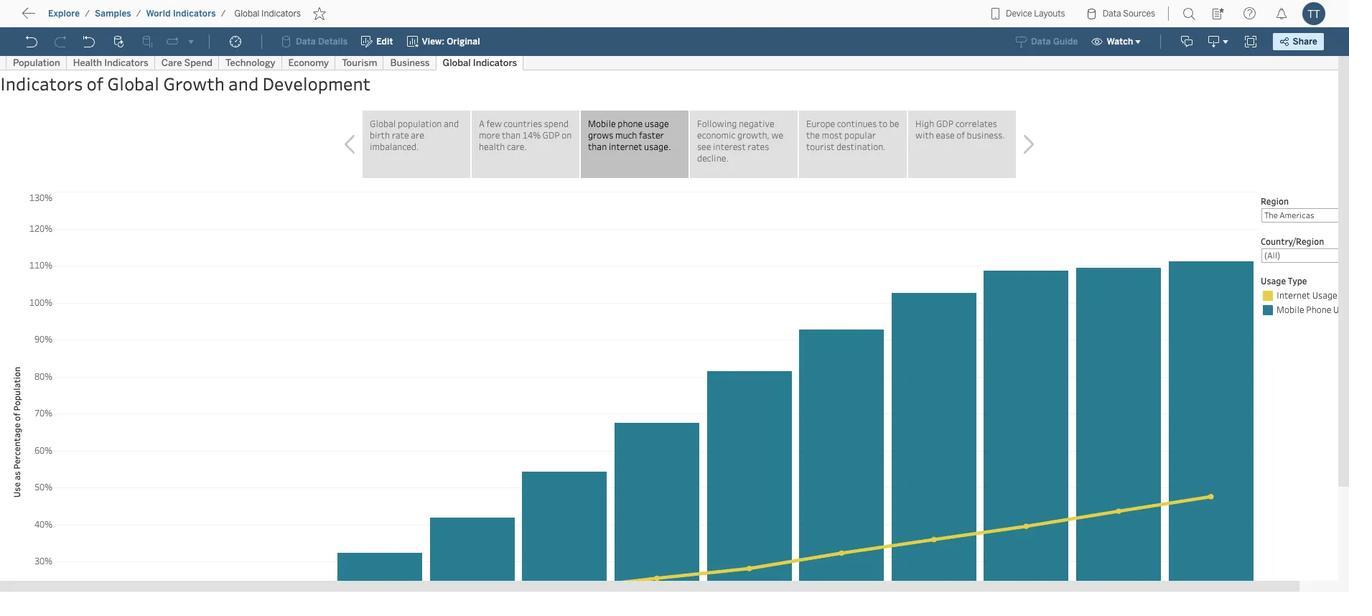 Task type: locate. For each thing, give the bounding box(es) containing it.
2 horizontal spatial /
[[221, 9, 226, 19]]

/ right to on the top left
[[85, 9, 90, 19]]

/
[[85, 9, 90, 19], [136, 9, 141, 19], [221, 9, 226, 19]]

1 horizontal spatial indicators
[[261, 9, 301, 19]]

indicators right world
[[173, 9, 216, 19]]

indicators right global at the top left of the page
[[261, 9, 301, 19]]

0 horizontal spatial /
[[85, 9, 90, 19]]

/ left global at the top left of the page
[[221, 9, 226, 19]]

0 horizontal spatial indicators
[[173, 9, 216, 19]]

explore link
[[47, 8, 81, 19]]

2 / from the left
[[136, 9, 141, 19]]

1 horizontal spatial /
[[136, 9, 141, 19]]

explore
[[48, 9, 80, 19]]

/ left world
[[136, 9, 141, 19]]

to
[[65, 11, 76, 24]]

skip to content
[[37, 11, 123, 24]]

world
[[146, 9, 171, 19]]

1 indicators from the left
[[173, 9, 216, 19]]

skip
[[37, 11, 62, 24]]

indicators
[[173, 9, 216, 19], [261, 9, 301, 19]]



Task type: vqa. For each thing, say whether or not it's contained in the screenshot.
Content Type:
no



Task type: describe. For each thing, give the bounding box(es) containing it.
global indicators element
[[230, 9, 305, 19]]

content
[[79, 11, 123, 24]]

explore / samples / world indicators /
[[48, 9, 226, 19]]

samples
[[95, 9, 131, 19]]

2 indicators from the left
[[261, 9, 301, 19]]

1 / from the left
[[85, 9, 90, 19]]

world indicators link
[[145, 8, 217, 19]]

skip to content link
[[34, 8, 146, 27]]

global
[[234, 9, 259, 19]]

3 / from the left
[[221, 9, 226, 19]]

global indicators
[[234, 9, 301, 19]]

samples link
[[94, 8, 132, 19]]



